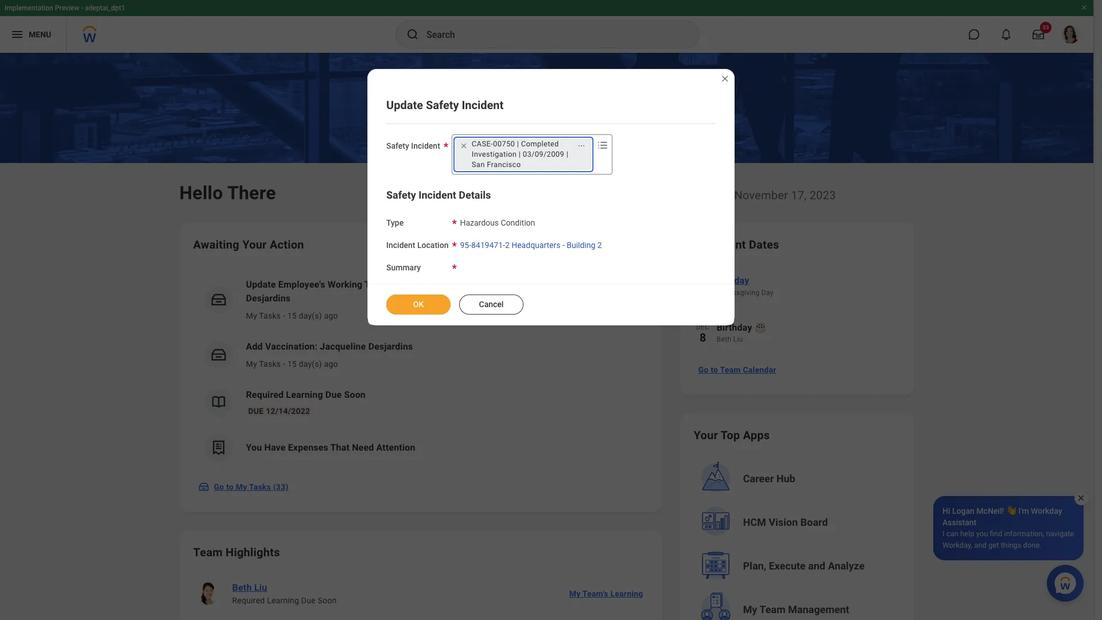 Task type: locate. For each thing, give the bounding box(es) containing it.
safety inside 'safety incident details' group
[[386, 189, 416, 201]]

0 vertical spatial update
[[386, 98, 423, 112]]

my tasks - 15 day(s) ago up vaccination:
[[246, 311, 338, 320]]

your
[[242, 238, 267, 252], [694, 428, 718, 442]]

0 vertical spatial 15
[[288, 311, 297, 320]]

12/14/2022
[[266, 407, 310, 416]]

jacqueline down building
[[548, 279, 594, 290]]

1 horizontal spatial due
[[301, 596, 316, 605]]

- left building
[[563, 240, 565, 250]]

2 ago from the top
[[324, 359, 338, 369]]

attention
[[376, 442, 416, 453]]

investigation
[[472, 150, 517, 158]]

1 vertical spatial go
[[214, 482, 224, 492]]

liu inside beth liu required learning due soon
[[254, 582, 267, 593]]

1 horizontal spatial jacqueline
[[548, 279, 594, 290]]

1 vertical spatial ago
[[324, 359, 338, 369]]

0 vertical spatial required
[[246, 389, 284, 400]]

learning up 12/14/2022
[[286, 389, 323, 400]]

2
[[505, 240, 510, 250], [598, 240, 602, 250]]

desjardins down ok button
[[368, 341, 413, 352]]

inbox image inside awaiting your action list
[[210, 346, 227, 363]]

0 vertical spatial your
[[242, 238, 267, 252]]

-
[[81, 4, 83, 12], [563, 240, 565, 250], [283, 311, 285, 320], [283, 359, 285, 369]]

tasks inside button
[[249, 482, 271, 492]]

17,
[[791, 188, 807, 202]]

1 horizontal spatial go
[[699, 365, 709, 374]]

safety incident details group
[[386, 188, 716, 273]]

1 2 from the left
[[505, 240, 510, 250]]

you have expenses that need attention
[[246, 442, 416, 453]]

0 vertical spatial jacqueline
[[548, 279, 594, 290]]

career hub button
[[695, 458, 902, 500]]

day(s) down "add vaccination: jacqueline desjardins"
[[299, 359, 322, 369]]

tasks up add at the bottom
[[259, 311, 281, 320]]

|
[[517, 140, 519, 148], [519, 150, 521, 158], [567, 150, 569, 158]]

learning right the team's
[[611, 589, 643, 598]]

1 vertical spatial and
[[809, 560, 826, 572]]

update inside update employee's working time: request flexible work arrangement: jacqueline desjardins
[[246, 279, 276, 290]]

1 vertical spatial update
[[246, 279, 276, 290]]

dec
[[696, 323, 710, 331]]

1 vertical spatial inbox image
[[198, 481, 209, 493]]

go to my tasks (33)
[[214, 482, 289, 492]]

i
[[943, 529, 945, 538]]

my inside the my team management button
[[743, 604, 758, 616]]

tasks
[[259, 311, 281, 320], [259, 359, 281, 369], [249, 482, 271, 492]]

1 my tasks - 15 day(s) ago from the top
[[246, 311, 338, 320]]

incident location
[[386, 240, 449, 250]]

🎂
[[755, 322, 766, 333]]

my team management
[[743, 604, 850, 616]]

to for team
[[711, 365, 718, 374]]

1 vertical spatial to
[[226, 482, 234, 492]]

day(s) down employee's
[[299, 311, 322, 320]]

| up francisco
[[519, 150, 521, 158]]

jacqueline right vaccination:
[[320, 341, 366, 352]]

ago up "add vaccination: jacqueline desjardins"
[[324, 311, 338, 320]]

get
[[989, 541, 999, 550]]

2 2 from the left
[[598, 240, 602, 250]]

safety incident details
[[386, 189, 491, 201]]

1 horizontal spatial your
[[694, 428, 718, 442]]

and inside hi logan mcneil! 👋 i'm workday assistant i can help you find information, navigate workday, and get things done.
[[975, 541, 987, 550]]

ago for inbox icon
[[324, 311, 338, 320]]

95-8419471-2    headquarters - building 2
[[460, 240, 602, 250]]

update up safety incident
[[386, 98, 423, 112]]

update left employee's
[[246, 279, 276, 290]]

0 vertical spatial day(s)
[[299, 311, 322, 320]]

0 vertical spatial soon
[[344, 389, 366, 400]]

case-
[[472, 140, 493, 148]]

0 horizontal spatial inbox image
[[198, 481, 209, 493]]

inbox image left the go to my tasks (33) on the left
[[198, 481, 209, 493]]

safety incident details button
[[386, 189, 491, 201]]

- right preview
[[81, 4, 83, 12]]

update employee's working time: request flexible work arrangement: jacqueline desjardins
[[246, 279, 594, 304]]

team's
[[583, 589, 608, 598]]

my left (33) on the bottom left of the page
[[236, 482, 247, 492]]

prompts image
[[596, 138, 610, 152]]

soon inside awaiting your action list
[[344, 389, 366, 400]]

go down dashboard expenses "icon"
[[214, 482, 224, 492]]

working
[[328, 279, 363, 290]]

awaiting your action
[[193, 238, 304, 252]]

tasks left (33) on the bottom left of the page
[[249, 482, 271, 492]]

1 vertical spatial 15
[[288, 359, 297, 369]]

0 vertical spatial beth
[[717, 335, 732, 343]]

learning
[[286, 389, 323, 400], [611, 589, 643, 598], [267, 596, 299, 605]]

important
[[694, 238, 746, 252]]

profile logan mcneil element
[[1055, 22, 1087, 47]]

1 vertical spatial day(s)
[[299, 359, 322, 369]]

details
[[459, 189, 491, 201]]

1 ago from the top
[[324, 311, 338, 320]]

1 vertical spatial desjardins
[[368, 341, 413, 352]]

my tasks - 15 day(s) ago down vaccination:
[[246, 359, 338, 369]]

workday,
[[943, 541, 973, 550]]

1 horizontal spatial soon
[[344, 389, 366, 400]]

0 horizontal spatial and
[[809, 560, 826, 572]]

apps
[[743, 428, 770, 442]]

1 vertical spatial my tasks - 15 day(s) ago
[[246, 359, 338, 369]]

required up due 12/14/2022
[[246, 389, 284, 400]]

15 for inbox image within the awaiting your action list
[[288, 359, 297, 369]]

soon inside beth liu required learning due soon
[[318, 596, 337, 605]]

23
[[696, 284, 710, 297]]

inbox large image
[[1033, 29, 1044, 40]]

due 12/14/2022
[[248, 407, 310, 416]]

go for go to team calendar
[[699, 365, 709, 374]]

flexible
[[428, 279, 461, 290]]

inbox image
[[210, 291, 227, 308]]

and down you
[[975, 541, 987, 550]]

liu down highlights at the bottom of page
[[254, 582, 267, 593]]

safety for safety incident details
[[386, 189, 416, 201]]

0 vertical spatial ago
[[324, 311, 338, 320]]

required
[[246, 389, 284, 400], [232, 596, 265, 605]]

0 horizontal spatial go
[[214, 482, 224, 492]]

search image
[[406, 28, 420, 41]]

(33)
[[273, 482, 289, 492]]

day(s) for inbox icon
[[299, 311, 322, 320]]

case-00750 | completed investigation | 03/09/2009 | san francisco
[[472, 140, 569, 169]]

- inside banner
[[81, 4, 83, 12]]

thanksgiving
[[717, 289, 760, 297]]

incident
[[462, 98, 504, 112], [411, 141, 440, 150], [419, 189, 456, 201], [386, 240, 415, 250]]

hazardous condition
[[460, 218, 535, 227]]

1 15 from the top
[[288, 311, 297, 320]]

can
[[947, 529, 959, 538]]

completed
[[521, 140, 559, 148]]

building
[[567, 240, 596, 250]]

assistant
[[943, 518, 977, 527]]

you
[[246, 442, 262, 453]]

1 horizontal spatial inbox image
[[210, 346, 227, 363]]

2 vertical spatial tasks
[[249, 482, 271, 492]]

1 vertical spatial tasks
[[259, 359, 281, 369]]

liu down birthday
[[734, 335, 743, 343]]

vision
[[769, 516, 798, 528]]

2 down hazardous condition
[[505, 240, 510, 250]]

2 vertical spatial due
[[301, 596, 316, 605]]

important dates element
[[694, 266, 901, 356]]

0 vertical spatial team
[[720, 365, 741, 374]]

incident up case-
[[462, 98, 504, 112]]

95-
[[460, 240, 471, 250]]

update for update employee's working time: request flexible work arrangement: jacqueline desjardins
[[246, 279, 276, 290]]

2 my tasks - 15 day(s) ago from the top
[[246, 359, 338, 369]]

calendar
[[743, 365, 777, 374]]

1 horizontal spatial 2
[[598, 240, 602, 250]]

1 day(s) from the top
[[299, 311, 322, 320]]

15 up vaccination:
[[288, 311, 297, 320]]

day(s) for inbox image within the awaiting your action list
[[299, 359, 322, 369]]

need
[[352, 442, 374, 453]]

my left the team's
[[569, 589, 581, 598]]

95-8419471-2    headquarters - building 2 link
[[460, 238, 602, 250]]

1 horizontal spatial beth
[[717, 335, 732, 343]]

to for my
[[226, 482, 234, 492]]

0 vertical spatial desjardins
[[246, 293, 291, 304]]

hcm vision board button
[[695, 502, 902, 543]]

1 vertical spatial liu
[[254, 582, 267, 593]]

adeptai_dpt1
[[85, 4, 125, 12]]

beth liu required learning due soon
[[232, 582, 337, 605]]

desjardins down employee's
[[246, 293, 291, 304]]

safety
[[426, 98, 459, 112], [386, 141, 409, 150], [386, 189, 416, 201]]

time:
[[365, 279, 389, 290]]

0 horizontal spatial beth
[[232, 582, 252, 593]]

beth down birthday
[[717, 335, 732, 343]]

1 vertical spatial soon
[[318, 596, 337, 605]]

0 horizontal spatial 2
[[505, 240, 510, 250]]

0 horizontal spatial soon
[[318, 596, 337, 605]]

0 horizontal spatial jacqueline
[[320, 341, 366, 352]]

0 horizontal spatial liu
[[254, 582, 267, 593]]

| right 03/09/2009 in the top of the page
[[567, 150, 569, 158]]

2 day(s) from the top
[[299, 359, 322, 369]]

tasks for inbox image within the awaiting your action list
[[259, 359, 281, 369]]

1 horizontal spatial liu
[[734, 335, 743, 343]]

tasks for inbox icon
[[259, 311, 281, 320]]

15 for inbox icon
[[288, 311, 297, 320]]

| right 00750 at the top left
[[517, 140, 519, 148]]

2 horizontal spatial team
[[760, 604, 786, 616]]

hello there main content
[[0, 53, 1094, 620]]

things
[[1001, 541, 1022, 550]]

go
[[699, 365, 709, 374], [214, 482, 224, 492]]

1 horizontal spatial to
[[711, 365, 718, 374]]

ago down "add vaccination: jacqueline desjardins"
[[324, 359, 338, 369]]

dates
[[749, 238, 780, 252]]

jacqueline
[[548, 279, 594, 290], [320, 341, 366, 352]]

hcm
[[743, 516, 766, 528]]

beth inside birthday 🎂 beth liu
[[717, 335, 732, 343]]

2 vertical spatial safety
[[386, 189, 416, 201]]

jacqueline inside update employee's working time: request flexible work arrangement: jacqueline desjardins
[[548, 279, 594, 290]]

team down execute
[[760, 604, 786, 616]]

1 horizontal spatial update
[[386, 98, 423, 112]]

1 vertical spatial safety
[[386, 141, 409, 150]]

0 horizontal spatial team
[[193, 546, 223, 559]]

team left "calendar"
[[720, 365, 741, 374]]

0 horizontal spatial due
[[248, 407, 264, 416]]

0 vertical spatial tasks
[[259, 311, 281, 320]]

to
[[711, 365, 718, 374], [226, 482, 234, 492]]

required inside awaiting your action list
[[246, 389, 284, 400]]

0 vertical spatial and
[[975, 541, 987, 550]]

hazardous
[[460, 218, 499, 227]]

required learning due soon
[[246, 389, 366, 400]]

safety for safety incident
[[386, 141, 409, 150]]

learning down beth liu button
[[267, 596, 299, 605]]

team left highlights at the bottom of page
[[193, 546, 223, 559]]

0 vertical spatial go
[[699, 365, 709, 374]]

safety incident
[[386, 141, 440, 150]]

0 vertical spatial inbox image
[[210, 346, 227, 363]]

update inside dialog
[[386, 98, 423, 112]]

preview
[[55, 4, 79, 12]]

it's
[[680, 188, 695, 202]]

2 15 from the top
[[288, 359, 297, 369]]

day(s)
[[299, 311, 322, 320], [299, 359, 322, 369]]

workday
[[1031, 506, 1063, 516]]

my down the 'plan,' at the bottom right
[[743, 604, 758, 616]]

x image
[[1077, 494, 1086, 502]]

0 vertical spatial my tasks - 15 day(s) ago
[[246, 311, 338, 320]]

career hub
[[743, 473, 796, 485]]

dashboard expenses image
[[210, 439, 227, 457]]

2023
[[810, 188, 836, 202]]

required down beth liu button
[[232, 596, 265, 605]]

15
[[288, 311, 297, 320], [288, 359, 297, 369]]

your left top
[[694, 428, 718, 442]]

2 vertical spatial team
[[760, 604, 786, 616]]

beth down team highlights
[[232, 582, 252, 593]]

0 vertical spatial to
[[711, 365, 718, 374]]

1 horizontal spatial and
[[975, 541, 987, 550]]

1 vertical spatial team
[[193, 546, 223, 559]]

15 down vaccination:
[[288, 359, 297, 369]]

your left action
[[242, 238, 267, 252]]

inbox image
[[210, 346, 227, 363], [198, 481, 209, 493]]

2 right building
[[598, 240, 602, 250]]

hazardous condition element
[[460, 216, 535, 227]]

update
[[386, 98, 423, 112], [246, 279, 276, 290]]

1 vertical spatial due
[[248, 407, 264, 416]]

1 vertical spatial your
[[694, 428, 718, 442]]

0 vertical spatial due
[[325, 389, 342, 400]]

go for go to my tasks (33)
[[214, 482, 224, 492]]

headquarters
[[512, 240, 561, 250]]

0 horizontal spatial to
[[226, 482, 234, 492]]

1 horizontal spatial team
[[720, 365, 741, 374]]

hello
[[179, 182, 223, 204]]

0 horizontal spatial update
[[246, 279, 276, 290]]

0 horizontal spatial your
[[242, 238, 267, 252]]

0 vertical spatial liu
[[734, 335, 743, 343]]

hub
[[777, 473, 796, 485]]

desjardins inside update employee's working time: request flexible work arrangement: jacqueline desjardins
[[246, 293, 291, 304]]

ok button
[[386, 295, 451, 315]]

1 vertical spatial required
[[232, 596, 265, 605]]

0 horizontal spatial desjardins
[[246, 293, 291, 304]]

due inside beth liu required learning due soon
[[301, 596, 316, 605]]

your top apps
[[694, 428, 770, 442]]

go down 8
[[699, 365, 709, 374]]

and left 'analyze'
[[809, 560, 826, 572]]

tasks down add at the bottom
[[259, 359, 281, 369]]

help
[[961, 529, 975, 538]]

inbox image left add at the bottom
[[210, 346, 227, 363]]

1 vertical spatial beth
[[232, 582, 252, 593]]

beth liu button
[[228, 581, 272, 595]]

due
[[325, 389, 342, 400], [248, 407, 264, 416], [301, 596, 316, 605]]



Task type: describe. For each thing, give the bounding box(es) containing it.
holiday
[[717, 275, 750, 286]]

hcm vision board
[[743, 516, 828, 528]]

arrangement:
[[487, 279, 545, 290]]

my team's learning
[[569, 589, 643, 598]]

board
[[801, 516, 828, 528]]

cancel button
[[459, 295, 524, 315]]

incident left details
[[419, 189, 456, 201]]

plan, execute and analyze button
[[695, 546, 902, 587]]

holiday button
[[717, 273, 901, 288]]

close environment banner image
[[1081, 4, 1088, 11]]

- up vaccination:
[[283, 311, 285, 320]]

x small image
[[458, 140, 470, 152]]

hi
[[943, 506, 951, 516]]

logan
[[953, 506, 975, 516]]

liu inside birthday 🎂 beth liu
[[734, 335, 743, 343]]

my team's learning button
[[565, 582, 648, 605]]

implementation
[[5, 4, 53, 12]]

my team management button
[[695, 589, 902, 620]]

location
[[417, 240, 449, 250]]

my inside go to my tasks (33) button
[[236, 482, 247, 492]]

8
[[700, 331, 706, 345]]

add
[[246, 341, 263, 352]]

go to team calendar button
[[694, 358, 781, 381]]

information,
[[1005, 529, 1045, 538]]

holiday thanksgiving day
[[717, 275, 774, 297]]

my inside my team's learning button
[[569, 589, 581, 598]]

francisco
[[487, 160, 521, 169]]

required inside beth liu required learning due soon
[[232, 596, 265, 605]]

ok
[[413, 300, 424, 309]]

it's friday, november 17, 2023
[[680, 188, 836, 202]]

add vaccination: jacqueline desjardins
[[246, 341, 413, 352]]

2 horizontal spatial due
[[325, 389, 342, 400]]

nov 23
[[696, 276, 710, 297]]

team inside the my team management button
[[760, 604, 786, 616]]

i'm
[[1019, 506, 1029, 516]]

team inside go to team calendar button
[[720, 365, 741, 374]]

type
[[386, 218, 404, 227]]

1 horizontal spatial desjardins
[[368, 341, 413, 352]]

beth inside beth liu required learning due soon
[[232, 582, 252, 593]]

summary
[[386, 263, 421, 272]]

day
[[762, 289, 774, 297]]

my up add at the bottom
[[246, 311, 257, 320]]

management
[[788, 604, 850, 616]]

work
[[463, 279, 485, 290]]

update safety incident
[[386, 98, 504, 112]]

notifications large image
[[1001, 29, 1012, 40]]

birthday
[[717, 322, 752, 333]]

my tasks - 15 day(s) ago for inbox image within the awaiting your action list
[[246, 359, 338, 369]]

ago for inbox image within the awaiting your action list
[[324, 359, 338, 369]]

learning inside beth liu required learning due soon
[[267, 596, 299, 605]]

incident left x small image
[[411, 141, 440, 150]]

incident up summary
[[386, 240, 415, 250]]

november
[[735, 188, 788, 202]]

close update safety incident image
[[721, 74, 730, 83]]

related actions image
[[578, 142, 586, 150]]

request
[[391, 279, 426, 290]]

team highlights
[[193, 546, 280, 559]]

implementation preview -   adeptai_dpt1
[[5, 4, 125, 12]]

awaiting your action list
[[193, 269, 648, 471]]

san
[[472, 160, 485, 169]]

inbox image inside go to my tasks (33) button
[[198, 481, 209, 493]]

and inside button
[[809, 560, 826, 572]]

awaiting
[[193, 238, 239, 252]]

hi logan mcneil! 👋 i'm workday assistant i can help you find information, navigate workday, and get things done.
[[943, 506, 1075, 550]]

learning inside button
[[611, 589, 643, 598]]

implementation preview -   adeptai_dpt1 banner
[[0, 0, 1094, 53]]

that
[[330, 442, 350, 453]]

friday,
[[698, 188, 732, 202]]

book open image
[[210, 393, 227, 411]]

you
[[977, 529, 988, 538]]

case-00750 | completed investigation | 03/09/2009 | san francisco, press delete to clear value. option
[[456, 139, 591, 170]]

condition
[[501, 218, 535, 227]]

find
[[990, 529, 1003, 538]]

vaccination:
[[265, 341, 318, 352]]

dec 8
[[696, 323, 710, 345]]

done.
[[1024, 541, 1042, 550]]

analyze
[[828, 560, 865, 572]]

my down add at the bottom
[[246, 359, 257, 369]]

1 vertical spatial jacqueline
[[320, 341, 366, 352]]

my tasks - 15 day(s) ago for inbox icon
[[246, 311, 338, 320]]

there
[[227, 182, 276, 204]]

- down vaccination:
[[283, 359, 285, 369]]

plan, execute and analyze
[[743, 560, 865, 572]]

update for update safety incident
[[386, 98, 423, 112]]

important dates
[[694, 238, 780, 252]]

- inside 'safety incident details' group
[[563, 240, 565, 250]]

learning inside awaiting your action list
[[286, 389, 323, 400]]

employee's
[[278, 279, 325, 290]]

plan,
[[743, 560, 767, 572]]

expenses
[[288, 442, 328, 453]]

8419471-
[[471, 240, 505, 250]]

0 vertical spatial safety
[[426, 98, 459, 112]]

navigate
[[1046, 529, 1075, 538]]

top
[[721, 428, 740, 442]]

case-00750 | completed investigation | 03/09/2009 | san francisco element
[[472, 139, 571, 170]]

mcneil!
[[977, 506, 1004, 516]]

nov
[[696, 276, 710, 284]]

action
[[270, 238, 304, 252]]

update safety incident dialog
[[367, 69, 735, 326]]



Task type: vqa. For each thing, say whether or not it's contained in the screenshot.
Group related to Call Center - Benelux Group link
no



